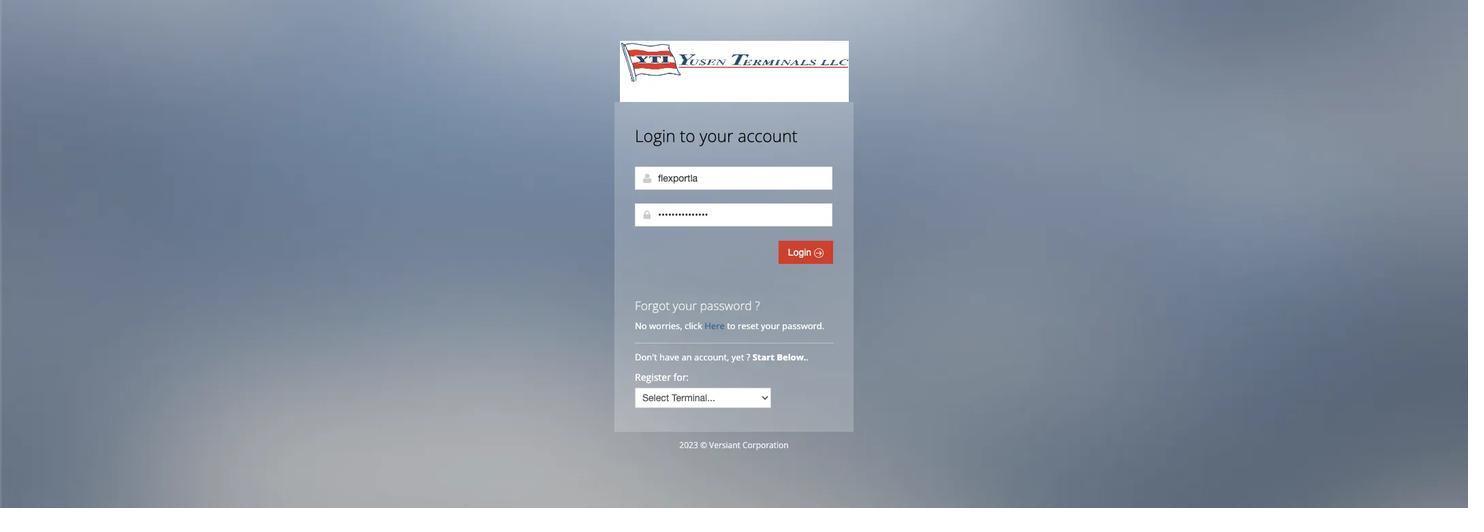 Task type: describe. For each thing, give the bounding box(es) containing it.
1 vertical spatial ?
[[747, 352, 750, 364]]

have
[[660, 352, 679, 364]]

start
[[753, 352, 775, 364]]

2 horizontal spatial your
[[761, 320, 780, 332]]

password.
[[782, 320, 825, 332]]

an
[[682, 352, 692, 364]]

1 horizontal spatial your
[[700, 125, 734, 147]]

Password password field
[[635, 204, 833, 227]]

below.
[[777, 352, 806, 364]]

2023
[[680, 440, 698, 452]]

0 horizontal spatial to
[[680, 125, 695, 147]]

login to your account
[[635, 125, 798, 147]]

forgot your password ? no worries, click here to reset your password.
[[635, 298, 825, 332]]

register for:
[[635, 371, 689, 384]]

1 vertical spatial your
[[673, 298, 697, 314]]

don't
[[635, 352, 657, 364]]

account
[[738, 125, 798, 147]]

reset
[[738, 320, 759, 332]]

corporation
[[743, 440, 789, 452]]

? inside the forgot your password ? no worries, click here to reset your password.
[[755, 298, 760, 314]]

Username text field
[[635, 167, 833, 190]]

click
[[685, 320, 702, 332]]

yet
[[732, 352, 744, 364]]

swapright image
[[814, 249, 824, 258]]

login for login
[[788, 247, 814, 258]]

for:
[[674, 371, 689, 384]]

here
[[705, 320, 725, 332]]

.
[[806, 352, 809, 364]]



Task type: locate. For each thing, give the bounding box(es) containing it.
0 vertical spatial your
[[700, 125, 734, 147]]

1 vertical spatial login
[[788, 247, 814, 258]]

forgot
[[635, 298, 670, 314]]

0 horizontal spatial ?
[[747, 352, 750, 364]]

2023 © versiant corporation
[[680, 440, 789, 452]]

versiant
[[709, 440, 741, 452]]

your up click
[[673, 298, 697, 314]]

lock image
[[642, 210, 653, 221]]

to
[[680, 125, 695, 147], [727, 320, 736, 332]]

don't have an account, yet ? start below. .
[[635, 352, 811, 364]]

1 horizontal spatial login
[[788, 247, 814, 258]]

1 horizontal spatial ?
[[755, 298, 760, 314]]

login inside button
[[788, 247, 814, 258]]

0 vertical spatial to
[[680, 125, 695, 147]]

login
[[635, 125, 676, 147], [788, 247, 814, 258]]

? up reset
[[755, 298, 760, 314]]

0 horizontal spatial your
[[673, 298, 697, 314]]

here link
[[705, 320, 725, 332]]

©
[[700, 440, 707, 452]]

?
[[755, 298, 760, 314], [747, 352, 750, 364]]

? right the yet
[[747, 352, 750, 364]]

register
[[635, 371, 671, 384]]

to inside the forgot your password ? no worries, click here to reset your password.
[[727, 320, 736, 332]]

0 horizontal spatial login
[[635, 125, 676, 147]]

worries,
[[649, 320, 682, 332]]

account,
[[694, 352, 729, 364]]

0 vertical spatial login
[[635, 125, 676, 147]]

your up username text box
[[700, 125, 734, 147]]

login button
[[779, 241, 833, 264]]

user image
[[642, 173, 653, 184]]

0 vertical spatial ?
[[755, 298, 760, 314]]

1 vertical spatial to
[[727, 320, 736, 332]]

password
[[700, 298, 752, 314]]

your right reset
[[761, 320, 780, 332]]

your
[[700, 125, 734, 147], [673, 298, 697, 314], [761, 320, 780, 332]]

no
[[635, 320, 647, 332]]

to up username text box
[[680, 125, 695, 147]]

login for login to your account
[[635, 125, 676, 147]]

to right here
[[727, 320, 736, 332]]

1 horizontal spatial to
[[727, 320, 736, 332]]

2 vertical spatial your
[[761, 320, 780, 332]]



Task type: vqa. For each thing, say whether or not it's contained in the screenshot.
equipment
no



